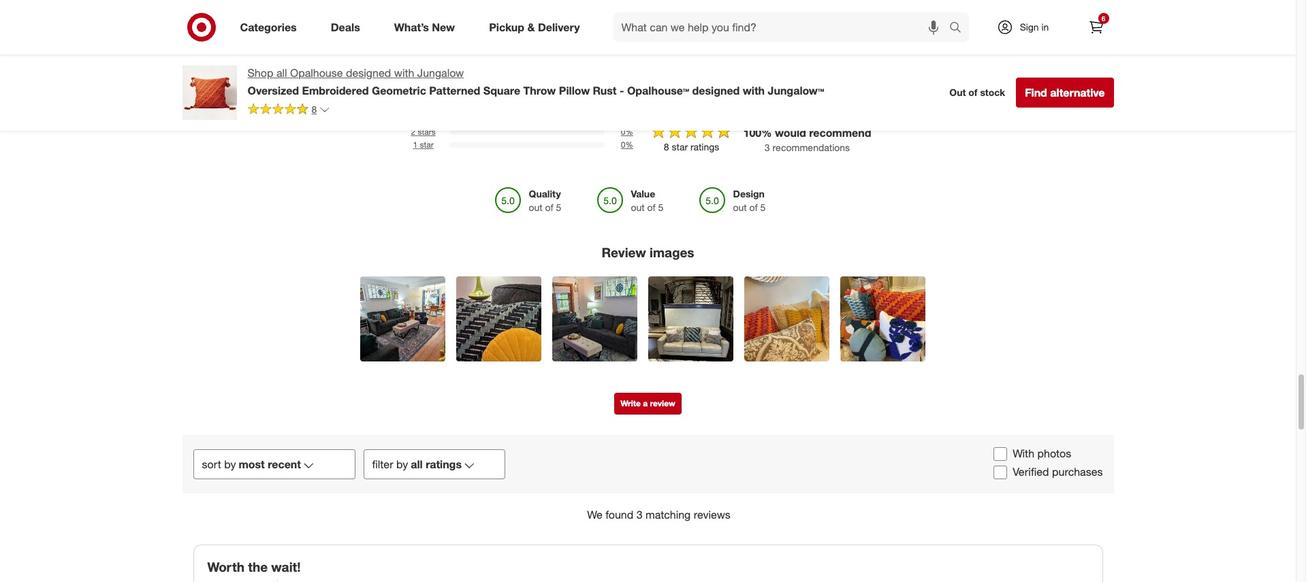 Task type: vqa. For each thing, say whether or not it's contained in the screenshot.
recommend on the top of the page
yes



Task type: describe. For each thing, give the bounding box(es) containing it.
guest review image 2 of 6, zoom in image
[[456, 277, 541, 362]]

in
[[1042, 21, 1049, 33]]

guest review image 3 of 6, zoom in image
[[552, 277, 637, 362]]

value
[[631, 188, 655, 199]]

we
[[587, 508, 603, 522]]

sign in link
[[985, 12, 1070, 42]]

rust
[[593, 84, 617, 97]]

1 vertical spatial designed
[[692, 84, 740, 97]]

1 vertical spatial &
[[664, 41, 675, 60]]

what's new
[[394, 20, 455, 34]]

1
[[413, 140, 418, 150]]

5 for design out of 5
[[760, 201, 766, 213]]

verified purchases
[[1013, 465, 1103, 479]]

worth
[[207, 559, 244, 575]]

recent
[[268, 458, 301, 472]]

found
[[606, 508, 634, 522]]

5 stars
[[411, 88, 436, 99]]

out for value out of 5
[[631, 201, 645, 213]]

review images
[[602, 244, 694, 260]]

out of stock
[[950, 87, 1005, 98]]

by for sort by
[[224, 458, 236, 472]]

sign in
[[1020, 21, 1049, 33]]

new
[[432, 20, 455, 34]]

sort
[[202, 458, 221, 472]]

1 horizontal spatial with
[[743, 84, 765, 97]]

of for design out of 5
[[750, 201, 758, 213]]

ratings
[[603, 41, 660, 60]]

quality
[[529, 188, 561, 199]]

write
[[621, 399, 641, 409]]

pickup & delivery
[[489, 20, 580, 34]]

88 %
[[619, 88, 636, 99]]

8 for 8 star ratings
[[664, 141, 669, 153]]

0 for stars
[[621, 127, 626, 137]]

reviews
[[694, 508, 731, 522]]

of right out at the right top
[[969, 87, 978, 98]]

0 horizontal spatial &
[[527, 20, 535, 34]]

-
[[620, 84, 624, 97]]

8 for 8
[[312, 103, 317, 115]]

most
[[239, 458, 265, 472]]

throw
[[523, 84, 556, 97]]

by for filter by
[[396, 458, 408, 472]]

wait!
[[271, 559, 301, 575]]

patterned
[[429, 84, 480, 97]]

jungalow
[[417, 66, 464, 80]]

verified
[[1013, 465, 1049, 479]]

0 for star
[[621, 140, 626, 150]]

2
[[411, 127, 416, 137]]

% for 5 stars
[[628, 88, 636, 99]]

8 link
[[248, 103, 331, 118]]

review
[[602, 244, 646, 260]]

out for design out of 5
[[733, 201, 747, 213]]

a
[[643, 399, 648, 409]]

6
[[1102, 14, 1106, 22]]

% for 1 star
[[626, 140, 633, 150]]

2 stars
[[411, 127, 436, 137]]

0 % for star
[[621, 140, 633, 150]]

pillow
[[559, 84, 590, 97]]

matching
[[646, 508, 691, 522]]

search
[[943, 22, 976, 35]]

star for 8
[[672, 141, 688, 153]]

photos
[[1038, 447, 1071, 461]]

filter by all ratings
[[372, 458, 462, 472]]

stars for 2 stars
[[418, 127, 436, 137]]

88
[[619, 88, 628, 99]]

3 inside the 100 % would recommend 3 recommendations
[[765, 141, 770, 153]]

geometric
[[372, 84, 426, 97]]

with photos
[[1013, 447, 1071, 461]]

out for quality out of 5
[[529, 201, 543, 213]]

100
[[743, 126, 762, 140]]

guest ratings & reviews
[[554, 41, 742, 60]]

What can we help you find? suggestions appear below search field
[[613, 12, 952, 42]]

categories link
[[229, 12, 314, 42]]

of for quality out of 5
[[545, 201, 554, 213]]

would
[[775, 126, 806, 140]]

shop
[[248, 66, 273, 80]]

oversized
[[248, 84, 299, 97]]

stock
[[980, 87, 1005, 98]]

write a review button
[[615, 393, 682, 415]]

we found 3 matching reviews
[[587, 508, 731, 522]]

images
[[650, 244, 694, 260]]

categories
[[240, 20, 297, 34]]

jungalow™
[[768, 84, 824, 97]]



Task type: locate. For each thing, give the bounding box(es) containing it.
5 up 2
[[411, 88, 416, 99]]

out
[[950, 87, 966, 98]]

0 horizontal spatial by
[[224, 458, 236, 472]]

2 by from the left
[[396, 458, 408, 472]]

of inside quality out of 5
[[545, 201, 554, 213]]

all right filter
[[411, 458, 423, 472]]

find alternative button
[[1016, 78, 1114, 108]]

0 horizontal spatial out
[[529, 201, 543, 213]]

% left would
[[762, 126, 772, 140]]

designed down reviews
[[692, 84, 740, 97]]

1 0 from the top
[[621, 127, 626, 137]]

% down 88 % at the top of page
[[626, 127, 633, 137]]

1 vertical spatial with
[[743, 84, 765, 97]]

of for value out of 5
[[647, 201, 656, 213]]

4.9
[[673, 88, 711, 121]]

star down '4.9'
[[672, 141, 688, 153]]

stars for 5 stars
[[418, 88, 436, 99]]

% up value
[[626, 140, 633, 150]]

pickup
[[489, 20, 524, 34]]

1 horizontal spatial ratings
[[691, 141, 719, 153]]

ratings down '4.9'
[[691, 141, 719, 153]]

out inside value out of 5
[[631, 201, 645, 213]]

3 left recommendations
[[765, 141, 770, 153]]

all inside shop all opalhouse designed with jungalow oversized embroidered geometric patterned square throw pillow rust - opalhouse™ designed with jungalow™
[[276, 66, 287, 80]]

guest
[[554, 41, 598, 60]]

out inside quality out of 5
[[529, 201, 543, 213]]

& right pickup
[[527, 20, 535, 34]]

what's
[[394, 20, 429, 34]]

find
[[1025, 86, 1047, 99]]

1 vertical spatial 0 %
[[621, 140, 633, 150]]

2 0 % from the top
[[621, 140, 633, 150]]

of down quality
[[545, 201, 554, 213]]

0 horizontal spatial 3
[[637, 508, 643, 522]]

With photos checkbox
[[994, 447, 1007, 461]]

with left jungalow™
[[743, 84, 765, 97]]

0 vertical spatial 0
[[621, 127, 626, 137]]

0 vertical spatial 0 %
[[621, 127, 633, 137]]

8 star ratings
[[664, 141, 719, 153]]

3 right the found
[[637, 508, 643, 522]]

quality out of 5
[[529, 188, 561, 213]]

all
[[276, 66, 287, 80], [411, 458, 423, 472]]

5 down design
[[760, 201, 766, 213]]

star right 1
[[420, 140, 434, 150]]

guest review image 5 of 6, zoom in image
[[744, 277, 829, 362]]

0 horizontal spatial all
[[276, 66, 287, 80]]

0 vertical spatial with
[[394, 66, 414, 80]]

1 out from the left
[[529, 201, 543, 213]]

1 horizontal spatial star
[[672, 141, 688, 153]]

purchases
[[1052, 465, 1103, 479]]

0 vertical spatial &
[[527, 20, 535, 34]]

out down quality
[[529, 201, 543, 213]]

1 stars from the top
[[418, 88, 436, 99]]

star
[[420, 140, 434, 150], [672, 141, 688, 153]]

1 star
[[413, 140, 434, 150]]

by right filter
[[396, 458, 408, 472]]

shop all opalhouse designed with jungalow oversized embroidered geometric patterned square throw pillow rust - opalhouse™ designed with jungalow™
[[248, 66, 824, 97]]

1 horizontal spatial 3
[[765, 141, 770, 153]]

of inside value out of 5
[[647, 201, 656, 213]]

5 inside value out of 5
[[658, 201, 664, 213]]

% inside the 100 % would recommend 3 recommendations
[[762, 126, 772, 140]]

0 vertical spatial all
[[276, 66, 287, 80]]

%
[[628, 88, 636, 99], [762, 126, 772, 140], [626, 127, 633, 137], [626, 140, 633, 150]]

100 % would recommend 3 recommendations
[[743, 126, 871, 153]]

0 vertical spatial 8
[[312, 103, 317, 115]]

embroidered
[[302, 84, 369, 97]]

0 horizontal spatial with
[[394, 66, 414, 80]]

guest review image 4 of 6, zoom in image
[[648, 277, 733, 362]]

stars up 1 star
[[418, 127, 436, 137]]

0 vertical spatial ratings
[[691, 141, 719, 153]]

stars down jungalow
[[418, 88, 436, 99]]

5 for quality out of 5
[[556, 201, 561, 213]]

6 link
[[1081, 12, 1111, 42]]

% right -
[[628, 88, 636, 99]]

1 vertical spatial ratings
[[426, 458, 462, 472]]

sort by most recent
[[202, 458, 301, 472]]

1 0 % from the top
[[621, 127, 633, 137]]

8
[[312, 103, 317, 115], [664, 141, 669, 153]]

square
[[483, 84, 520, 97]]

find alternative
[[1025, 86, 1105, 99]]

delivery
[[538, 20, 580, 34]]

what's new link
[[383, 12, 472, 42]]

alternative
[[1050, 86, 1105, 99]]

5
[[411, 88, 416, 99], [556, 201, 561, 213], [658, 201, 664, 213], [760, 201, 766, 213]]

5 down quality
[[556, 201, 561, 213]]

filter
[[372, 458, 393, 472]]

1 horizontal spatial &
[[664, 41, 675, 60]]

designed
[[346, 66, 391, 80], [692, 84, 740, 97]]

the
[[248, 559, 268, 575]]

5 up images on the top of page
[[658, 201, 664, 213]]

2 0 from the top
[[621, 140, 626, 150]]

stars
[[418, 88, 436, 99], [418, 127, 436, 137]]

designed up geometric
[[346, 66, 391, 80]]

3
[[765, 141, 770, 153], [637, 508, 643, 522]]

0 vertical spatial designed
[[346, 66, 391, 80]]

out inside 'design out of 5'
[[733, 201, 747, 213]]

with
[[1013, 447, 1035, 461]]

opalhouse™
[[627, 84, 689, 97]]

sign
[[1020, 21, 1039, 33]]

1 horizontal spatial designed
[[692, 84, 740, 97]]

5 for value out of 5
[[658, 201, 664, 213]]

ratings right filter
[[426, 458, 462, 472]]

write a review
[[621, 399, 675, 409]]

1 vertical spatial 0
[[621, 140, 626, 150]]

2 out from the left
[[631, 201, 645, 213]]

1 horizontal spatial 8
[[664, 141, 669, 153]]

0 horizontal spatial 8
[[312, 103, 317, 115]]

value out of 5
[[631, 188, 664, 213]]

% for 2 stars
[[626, 127, 633, 137]]

design out of 5
[[733, 188, 766, 213]]

0 horizontal spatial ratings
[[426, 458, 462, 472]]

2 stars from the top
[[418, 127, 436, 137]]

0 % for stars
[[621, 127, 633, 137]]

star for 1
[[420, 140, 434, 150]]

reviews
[[679, 41, 742, 60]]

of down value
[[647, 201, 656, 213]]

of down design
[[750, 201, 758, 213]]

8 down the 'embroidered'
[[312, 103, 317, 115]]

with up geometric
[[394, 66, 414, 80]]

&
[[527, 20, 535, 34], [664, 41, 675, 60]]

deals link
[[319, 12, 377, 42]]

all up oversized
[[276, 66, 287, 80]]

opalhouse
[[290, 66, 343, 80]]

recommend
[[809, 126, 871, 140]]

8 down opalhouse™
[[664, 141, 669, 153]]

review
[[650, 399, 675, 409]]

1 vertical spatial all
[[411, 458, 423, 472]]

pickup & delivery link
[[478, 12, 597, 42]]

design
[[733, 188, 765, 199]]

Verified purchases checkbox
[[994, 466, 1007, 479]]

1 horizontal spatial all
[[411, 458, 423, 472]]

5 inside quality out of 5
[[556, 201, 561, 213]]

1 horizontal spatial by
[[396, 458, 408, 472]]

0 vertical spatial stars
[[418, 88, 436, 99]]

0 %
[[621, 127, 633, 137], [621, 140, 633, 150]]

1 horizontal spatial out
[[631, 201, 645, 213]]

out down value
[[631, 201, 645, 213]]

of inside 'design out of 5'
[[750, 201, 758, 213]]

0 vertical spatial 3
[[765, 141, 770, 153]]

recommendations
[[773, 141, 850, 153]]

guest review image 1 of 6, zoom in image
[[360, 277, 445, 362]]

by right sort
[[224, 458, 236, 472]]

search button
[[943, 12, 976, 45]]

0 horizontal spatial star
[[420, 140, 434, 150]]

image of oversized embroidered geometric patterned square throw pillow rust - opalhouse™ designed with jungalow™ image
[[182, 65, 237, 120]]

3 out from the left
[[733, 201, 747, 213]]

ratings
[[691, 141, 719, 153], [426, 458, 462, 472]]

1 by from the left
[[224, 458, 236, 472]]

1 vertical spatial 3
[[637, 508, 643, 522]]

by
[[224, 458, 236, 472], [396, 458, 408, 472]]

worth the wait!
[[207, 559, 301, 575]]

guest review image 6 of 6, zoom in image
[[840, 277, 925, 362]]

1 vertical spatial stars
[[418, 127, 436, 137]]

& right ratings
[[664, 41, 675, 60]]

0 horizontal spatial designed
[[346, 66, 391, 80]]

5 inside 'design out of 5'
[[760, 201, 766, 213]]

1 vertical spatial 8
[[664, 141, 669, 153]]

deals
[[331, 20, 360, 34]]

out down design
[[733, 201, 747, 213]]

2 horizontal spatial out
[[733, 201, 747, 213]]

with
[[394, 66, 414, 80], [743, 84, 765, 97]]



